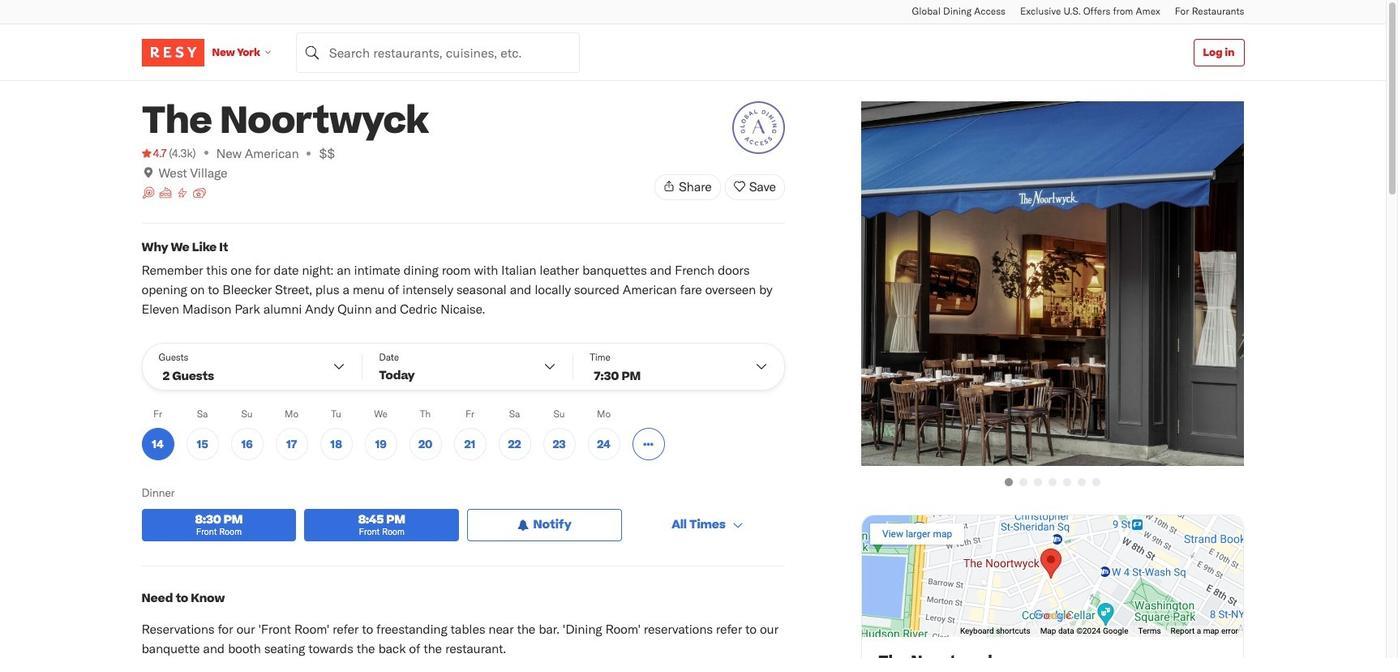 Task type: locate. For each thing, give the bounding box(es) containing it.
None field
[[296, 32, 580, 73]]

Search restaurants, cuisines, etc. text field
[[296, 32, 580, 73]]

4.7 out of 5 stars image
[[142, 145, 167, 161]]



Task type: vqa. For each thing, say whether or not it's contained in the screenshot.
Search restaurants, cuisines, etc. 'text box' on the left top of page
yes



